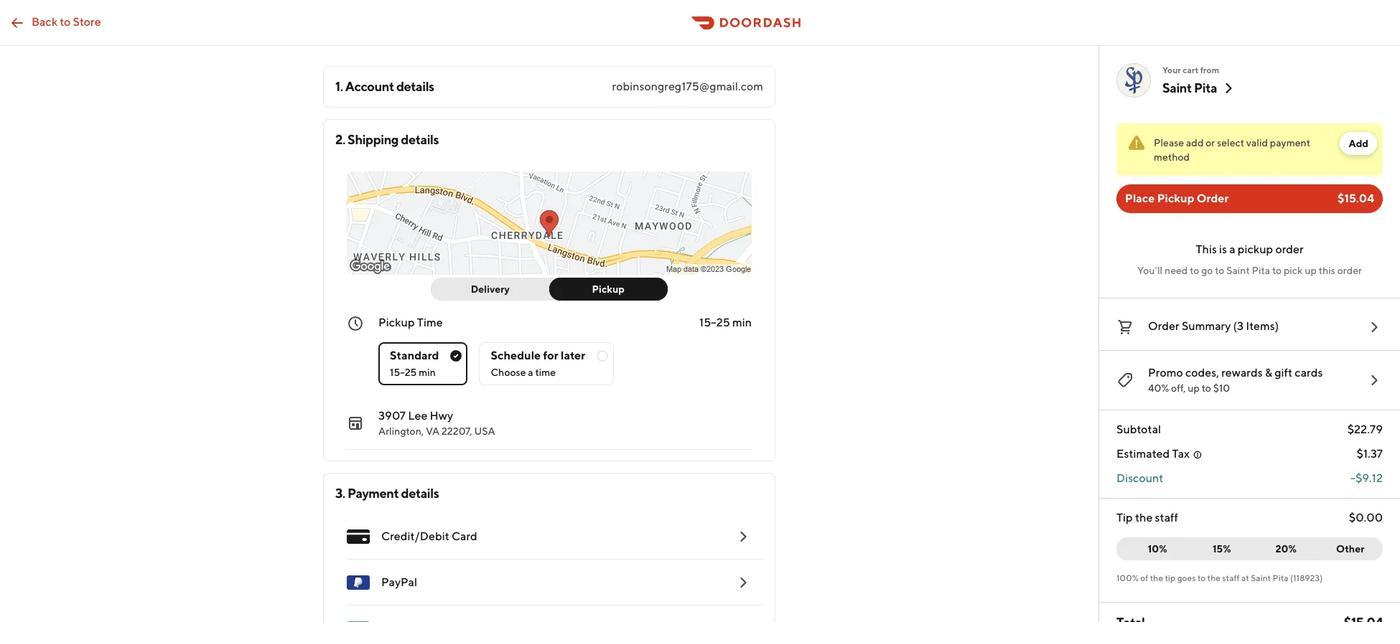 Task type: vqa. For each thing, say whether or not it's contained in the screenshot.
In to the middle
no



Task type: locate. For each thing, give the bounding box(es) containing it.
saint pita
[[1163, 80, 1218, 96]]

the right tip
[[1136, 512, 1153, 525]]

1 vertical spatial a
[[528, 367, 534, 379]]

up right off,
[[1188, 383, 1200, 394]]

details for 2. shipping details
[[401, 132, 439, 147]]

1 horizontal spatial order
[[1338, 265, 1363, 277]]

staff left the at
[[1223, 573, 1240, 584]]

items)
[[1247, 320, 1280, 333]]

details right '1. account'
[[397, 79, 434, 94]]

discount
[[1117, 472, 1164, 486]]

1 vertical spatial order
[[1338, 265, 1363, 277]]

0 vertical spatial a
[[1230, 243, 1236, 256]]

order up the pick
[[1276, 243, 1304, 256]]

1 vertical spatial order
[[1149, 320, 1180, 333]]

22207,
[[442, 426, 472, 438]]

pickup for pickup time
[[379, 316, 415, 330]]

to right goes at bottom
[[1198, 573, 1206, 584]]

1 vertical spatial 15–25 min
[[390, 367, 436, 379]]

order
[[1197, 192, 1230, 205], [1149, 320, 1180, 333]]

this is a pickup order
[[1196, 243, 1304, 256]]

1 horizontal spatial 15–25
[[700, 316, 730, 330]]

the right goes at bottom
[[1208, 573, 1221, 584]]

for
[[544, 349, 559, 363]]

1 vertical spatial details
[[401, 132, 439, 147]]

Pickup radio
[[549, 278, 668, 301]]

pita down pickup
[[1253, 265, 1271, 277]]

2. shipping details
[[336, 132, 439, 147]]

1 horizontal spatial saint
[[1227, 265, 1251, 277]]

status containing please add or select valid payment method
[[1117, 124, 1384, 176]]

pickup
[[1158, 192, 1195, 205], [592, 284, 625, 295], [379, 316, 415, 330]]

(118923)
[[1291, 573, 1324, 584]]

add button
[[1341, 132, 1378, 155]]

0 vertical spatial order
[[1197, 192, 1230, 205]]

up left 'this'
[[1306, 265, 1318, 277]]

select
[[1218, 137, 1245, 149]]

0 horizontal spatial saint
[[1163, 80, 1192, 96]]

usa
[[474, 426, 495, 438]]

details up credit/debit
[[401, 486, 439, 501]]

20%
[[1276, 544, 1297, 555]]

pita inside button
[[1195, 80, 1218, 96]]

details right 2. shipping
[[401, 132, 439, 147]]

$15.04
[[1338, 192, 1375, 205]]

0 horizontal spatial order
[[1149, 320, 1180, 333]]

$9.12
[[1356, 472, 1384, 486]]

0 vertical spatial min
[[733, 316, 752, 330]]

time
[[417, 316, 443, 330]]

1 horizontal spatial order
[[1197, 192, 1230, 205]]

to right the go
[[1216, 265, 1225, 277]]

1. account
[[336, 79, 394, 94]]

credit/debit card
[[381, 530, 478, 544]]

go
[[1202, 265, 1214, 277]]

gift
[[1275, 366, 1293, 380]]

1 horizontal spatial pickup
[[592, 284, 625, 295]]

goes
[[1178, 573, 1197, 584]]

lee
[[408, 410, 428, 423]]

please add or select valid payment method
[[1155, 137, 1311, 163]]

place
[[1126, 192, 1156, 205]]

saint pita button
[[1163, 80, 1238, 97]]

2 vertical spatial pita
[[1273, 573, 1289, 584]]

pickup inside option
[[592, 284, 625, 295]]

pita
[[1195, 80, 1218, 96], [1253, 265, 1271, 277], [1273, 573, 1289, 584]]

order inside order summary (3 items) button
[[1149, 320, 1180, 333]]

0 vertical spatial staff
[[1156, 512, 1179, 525]]

schedule for later
[[491, 349, 586, 363]]

staff up 10%
[[1156, 512, 1179, 525]]

2 vertical spatial pickup
[[379, 316, 415, 330]]

1 vertical spatial saint
[[1227, 265, 1251, 277]]

a
[[1230, 243, 1236, 256], [528, 367, 534, 379]]

0 horizontal spatial pickup
[[379, 316, 415, 330]]

to left the pick
[[1273, 265, 1282, 277]]

at
[[1242, 573, 1250, 584]]

1 horizontal spatial up
[[1306, 265, 1318, 277]]

delivery
[[471, 284, 510, 295]]

40%
[[1149, 383, 1170, 394]]

card
[[452, 530, 478, 544]]

3. payment details
[[336, 486, 439, 501]]

order up this
[[1197, 192, 1230, 205]]

estimated
[[1117, 448, 1170, 461]]

pita left (118923)
[[1273, 573, 1289, 584]]

0 horizontal spatial order
[[1276, 243, 1304, 256]]

status
[[1117, 124, 1384, 176]]

0 horizontal spatial up
[[1188, 383, 1200, 394]]

add new payment method image
[[735, 575, 752, 592]]

1 vertical spatial up
[[1188, 383, 1200, 394]]

saint right the at
[[1252, 573, 1272, 584]]

tip
[[1117, 512, 1133, 525]]

staff
[[1156, 512, 1179, 525], [1223, 573, 1240, 584]]

menu containing credit/debit card
[[336, 514, 764, 623]]

option group
[[379, 331, 752, 386]]

from
[[1201, 65, 1220, 75]]

to left $10
[[1202, 383, 1212, 394]]

tax
[[1173, 448, 1191, 461]]

0 vertical spatial pita
[[1195, 80, 1218, 96]]

menu
[[336, 514, 764, 623]]

a left time
[[528, 367, 534, 379]]

method
[[1155, 152, 1191, 163]]

1 vertical spatial staff
[[1223, 573, 1240, 584]]

pickup time
[[379, 316, 443, 330]]

cart
[[1183, 65, 1199, 75]]

0 vertical spatial saint
[[1163, 80, 1192, 96]]

1 horizontal spatial pita
[[1253, 265, 1271, 277]]

15–25 inside option group
[[390, 367, 417, 379]]

20% button
[[1254, 538, 1319, 561]]

1 vertical spatial min
[[419, 367, 436, 379]]

0 horizontal spatial min
[[419, 367, 436, 379]]

details
[[397, 79, 434, 94], [401, 132, 439, 147], [401, 486, 439, 501]]

schedule
[[491, 349, 541, 363]]

0 horizontal spatial pita
[[1195, 80, 1218, 96]]

payment
[[1271, 137, 1311, 149]]

to
[[60, 15, 71, 28], [1191, 265, 1200, 277], [1216, 265, 1225, 277], [1273, 265, 1282, 277], [1202, 383, 1212, 394], [1198, 573, 1206, 584]]

to right back at the top
[[60, 15, 71, 28]]

0 vertical spatial 15–25
[[700, 316, 730, 330]]

details for 1. account details
[[397, 79, 434, 94]]

order left summary
[[1149, 320, 1180, 333]]

15–25
[[700, 316, 730, 330], [390, 367, 417, 379]]

15% button
[[1190, 538, 1255, 561]]

back to store button
[[0, 8, 110, 37]]

pita down from
[[1195, 80, 1218, 96]]

0 vertical spatial up
[[1306, 265, 1318, 277]]

to left the go
[[1191, 265, 1200, 277]]

please
[[1155, 137, 1185, 149]]

-
[[1351, 472, 1356, 486]]

1 horizontal spatial staff
[[1223, 573, 1240, 584]]

pickup for pickup
[[592, 284, 625, 295]]

1 horizontal spatial 15–25 min
[[700, 316, 752, 330]]

0 vertical spatial 15–25 min
[[700, 316, 752, 330]]

-$9.12
[[1351, 472, 1384, 486]]

order summary (3 items) button
[[1117, 316, 1384, 339]]

2 horizontal spatial pickup
[[1158, 192, 1195, 205]]

your cart from
[[1163, 65, 1220, 75]]

0 horizontal spatial 15–25 min
[[390, 367, 436, 379]]

None radio
[[379, 343, 468, 386], [480, 343, 614, 386], [379, 343, 468, 386], [480, 343, 614, 386]]

1 vertical spatial 15–25
[[390, 367, 417, 379]]

a right is
[[1230, 243, 1236, 256]]

0 horizontal spatial staff
[[1156, 512, 1179, 525]]

2 vertical spatial saint
[[1252, 573, 1272, 584]]

15%
[[1213, 544, 1232, 555]]

order right 'this'
[[1338, 265, 1363, 277]]

saint down your
[[1163, 80, 1192, 96]]

this
[[1196, 243, 1218, 256]]

the
[[1136, 512, 1153, 525], [1151, 573, 1164, 584], [1208, 573, 1221, 584]]

0 vertical spatial details
[[397, 79, 434, 94]]

saint down this is a pickup order
[[1227, 265, 1251, 277]]

2 horizontal spatial saint
[[1252, 573, 1272, 584]]

of
[[1141, 573, 1149, 584]]

0 horizontal spatial 15–25
[[390, 367, 417, 379]]

0 horizontal spatial a
[[528, 367, 534, 379]]

time
[[536, 367, 556, 379]]

valid
[[1247, 137, 1269, 149]]

rewards
[[1222, 366, 1263, 380]]

min
[[733, 316, 752, 330], [419, 367, 436, 379]]

details for 3. payment details
[[401, 486, 439, 501]]

2 vertical spatial details
[[401, 486, 439, 501]]

1 vertical spatial pickup
[[592, 284, 625, 295]]

your
[[1163, 65, 1182, 75]]

saint
[[1163, 80, 1192, 96], [1227, 265, 1251, 277], [1252, 573, 1272, 584]]

the right of
[[1151, 573, 1164, 584]]

up
[[1306, 265, 1318, 277], [1188, 383, 1200, 394]]



Task type: describe. For each thing, give the bounding box(es) containing it.
3. payment
[[336, 486, 399, 501]]

delivery or pickup selector option group
[[431, 278, 668, 301]]

1 horizontal spatial a
[[1230, 243, 1236, 256]]

10% button
[[1117, 538, 1191, 561]]

tip the staff
[[1117, 512, 1179, 525]]

robinsongreg175@gmail.com
[[613, 80, 764, 93]]

10%
[[1149, 544, 1168, 555]]

&
[[1266, 366, 1273, 380]]

you'll
[[1138, 265, 1163, 277]]

1 horizontal spatial min
[[733, 316, 752, 330]]

or
[[1206, 137, 1216, 149]]

1. account details
[[336, 79, 434, 94]]

1 vertical spatial pita
[[1253, 265, 1271, 277]]

order summary (3 items)
[[1149, 320, 1280, 333]]

cards
[[1296, 366, 1324, 380]]

2 horizontal spatial pita
[[1273, 573, 1289, 584]]

$22.79
[[1348, 423, 1384, 437]]

promo codes, rewards & gift cards 40% off, up to $10
[[1149, 366, 1324, 394]]

100% of the tip goes to the staff at saint pita (118923)
[[1117, 573, 1324, 584]]

arlington,
[[379, 426, 424, 438]]

credit/debit
[[381, 530, 450, 544]]

$10
[[1214, 383, 1231, 394]]

saint inside saint pita button
[[1163, 80, 1192, 96]]

up inside promo codes, rewards & gift cards 40% off, up to $10
[[1188, 383, 1200, 394]]

store
[[73, 15, 101, 28]]

need
[[1165, 265, 1189, 277]]

option group containing standard
[[379, 331, 752, 386]]

later
[[561, 349, 586, 363]]

you'll need to go to saint pita to pick up this order
[[1138, 265, 1363, 277]]

paypal
[[381, 576, 417, 590]]

to inside button
[[60, 15, 71, 28]]

$1.37
[[1357, 448, 1384, 461]]

tip
[[1166, 573, 1176, 584]]

hwy
[[430, 410, 453, 423]]

tip amount option group
[[1117, 538, 1384, 561]]

pickup
[[1238, 243, 1274, 256]]

choose
[[491, 367, 526, 379]]

back to store
[[32, 15, 101, 28]]

add new payment method image
[[735, 529, 752, 546]]

choose a time
[[491, 367, 556, 379]]

standard
[[390, 349, 439, 363]]

100%
[[1117, 573, 1139, 584]]

va
[[426, 426, 440, 438]]

this
[[1320, 265, 1336, 277]]

Other button
[[1319, 538, 1384, 561]]

3907
[[379, 410, 406, 423]]

2. shipping
[[336, 132, 399, 147]]

subtotal
[[1117, 423, 1162, 437]]

add
[[1350, 138, 1369, 149]]

(3
[[1234, 320, 1244, 333]]

back
[[32, 15, 58, 28]]

add
[[1187, 137, 1204, 149]]

pick
[[1284, 265, 1304, 277]]

off,
[[1172, 383, 1186, 394]]

3907 lee hwy arlington,  va 22207,  usa
[[379, 410, 495, 438]]

place pickup order
[[1126, 192, 1230, 205]]

promo
[[1149, 366, 1184, 380]]

Delivery radio
[[431, 278, 559, 301]]

codes,
[[1186, 366, 1220, 380]]

summary
[[1182, 320, 1232, 333]]

show menu image
[[347, 526, 370, 549]]

0 vertical spatial order
[[1276, 243, 1304, 256]]

0 vertical spatial pickup
[[1158, 192, 1195, 205]]

is
[[1220, 243, 1228, 256]]

$0.00
[[1350, 512, 1384, 525]]

to inside promo codes, rewards & gift cards 40% off, up to $10
[[1202, 383, 1212, 394]]

other
[[1337, 544, 1365, 555]]



